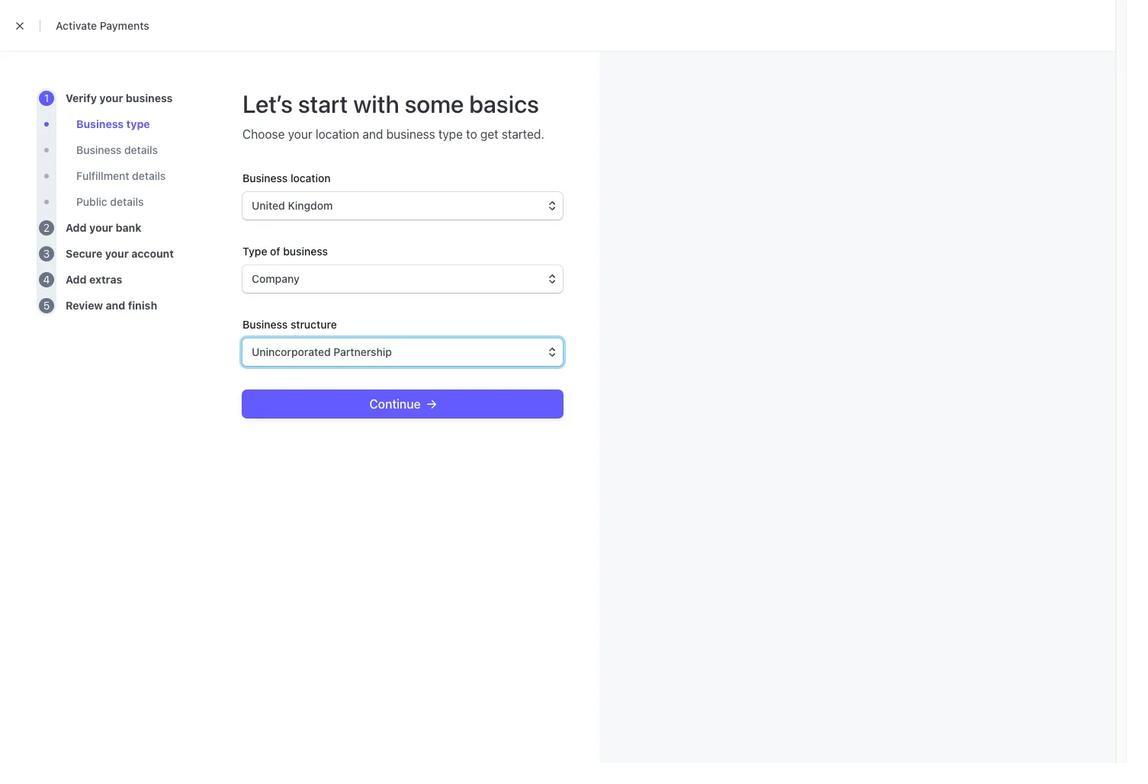 Task type: locate. For each thing, give the bounding box(es) containing it.
continue button
[[243, 391, 563, 418]]

type
[[126, 117, 150, 130], [438, 127, 463, 141]]

0 vertical spatial business
[[76, 117, 124, 130]]

0 horizontal spatial business
[[283, 245, 328, 258]]

choose
[[243, 127, 285, 141]]

type
[[243, 245, 267, 258]]

1 vertical spatial location
[[291, 172, 331, 185]]

location
[[316, 127, 359, 141], [291, 172, 331, 185]]

2
[[43, 221, 50, 234]]

payments
[[100, 19, 149, 32]]

location down 'your'
[[291, 172, 331, 185]]

some
[[405, 89, 464, 118]]

location down "start"
[[316, 127, 359, 141]]

business for business structure
[[243, 318, 288, 331]]

business right of
[[283, 245, 328, 258]]

business structure
[[243, 318, 337, 331]]

activate
[[56, 19, 97, 32]]

to
[[466, 127, 477, 141]]

let's start with some basics
[[243, 89, 539, 118]]

1 vertical spatial business
[[243, 172, 288, 185]]

with
[[353, 89, 399, 118]]

business down "let's start with some basics"
[[386, 127, 435, 141]]

get
[[480, 127, 499, 141]]

continue
[[370, 397, 421, 411]]

started.
[[502, 127, 545, 141]]

1 horizontal spatial business
[[386, 127, 435, 141]]

2 vertical spatial business
[[243, 318, 288, 331]]

business
[[76, 117, 124, 130], [243, 172, 288, 185], [243, 318, 288, 331]]

svg image
[[427, 400, 436, 409]]

type of business
[[243, 245, 328, 258]]

business for business type
[[76, 117, 124, 130]]

business
[[386, 127, 435, 141], [283, 245, 328, 258]]

0 vertical spatial business
[[386, 127, 435, 141]]



Task type: describe. For each thing, give the bounding box(es) containing it.
5
[[43, 299, 50, 312]]

of
[[270, 245, 280, 258]]

your
[[288, 127, 312, 141]]

basics
[[469, 89, 539, 118]]

choose your location and business type to get started.
[[243, 127, 545, 141]]

0 horizontal spatial type
[[126, 117, 150, 130]]

business location
[[243, 172, 331, 185]]

and
[[363, 127, 383, 141]]

start
[[298, 89, 348, 118]]

business type link
[[76, 117, 150, 132]]

let's
[[243, 89, 293, 118]]

business type
[[76, 117, 150, 130]]

4
[[43, 273, 50, 286]]

0 vertical spatial location
[[316, 127, 359, 141]]

1 horizontal spatial type
[[438, 127, 463, 141]]

1
[[44, 92, 49, 105]]

1 vertical spatial business
[[283, 245, 328, 258]]

structure
[[291, 318, 337, 331]]

3
[[43, 247, 50, 260]]

activate payments
[[56, 19, 149, 32]]

business for business location
[[243, 172, 288, 185]]



Task type: vqa. For each thing, say whether or not it's contained in the screenshot.
Business corresponding to Business location
yes



